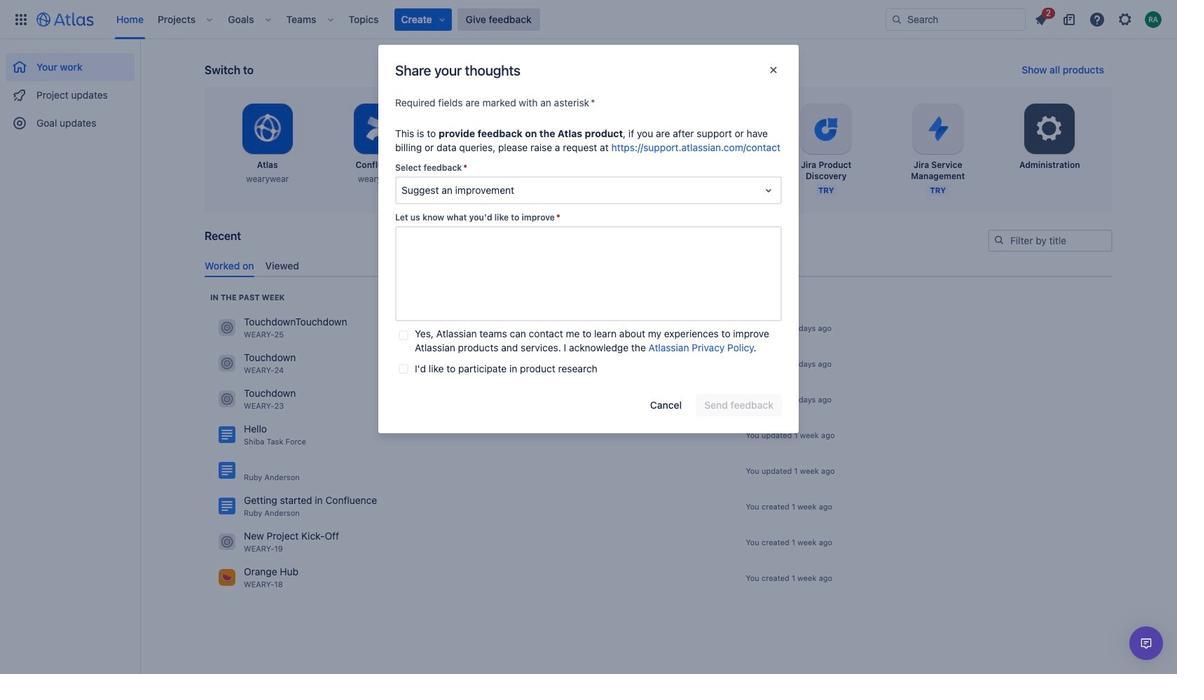 Task type: describe. For each thing, give the bounding box(es) containing it.
Filter by title field
[[989, 231, 1111, 251]]

1 confluence image from the top
[[219, 427, 235, 444]]

search image
[[994, 235, 1005, 246]]

top element
[[8, 0, 886, 39]]

open intercom messenger image
[[1138, 635, 1155, 652]]

1 townsquare image from the top
[[219, 355, 235, 372]]

close modal image
[[765, 62, 782, 78]]

1 townsquare image from the top
[[219, 320, 235, 337]]

settings image
[[1033, 112, 1067, 146]]



Task type: vqa. For each thing, say whether or not it's contained in the screenshot.
townsquare image to the bottom
yes



Task type: locate. For each thing, give the bounding box(es) containing it.
3 townsquare image from the top
[[219, 534, 235, 551]]

1 vertical spatial confluence image
[[219, 498, 235, 515]]

2 townsquare image from the top
[[219, 570, 235, 587]]

0 vertical spatial confluence image
[[219, 427, 235, 444]]

confluence image
[[219, 427, 235, 444], [219, 498, 235, 515]]

2 townsquare image from the top
[[219, 391, 235, 408]]

confluence image down confluence image
[[219, 498, 235, 515]]

2 confluence image from the top
[[219, 498, 235, 515]]

0 vertical spatial townsquare image
[[219, 320, 235, 337]]

None text field
[[395, 226, 782, 322]]

tab list
[[199, 254, 1118, 277]]

confluence image
[[219, 463, 235, 479]]

0 vertical spatial townsquare image
[[219, 355, 235, 372]]

Search field
[[886, 8, 1026, 30]]

townsquare image
[[219, 355, 235, 372], [219, 391, 235, 408], [219, 534, 235, 551]]

search image
[[891, 14, 902, 25]]

1 vertical spatial townsquare image
[[219, 391, 235, 408]]

townsquare image
[[219, 320, 235, 337], [219, 570, 235, 587]]

heading
[[210, 292, 285, 303]]

1 vertical spatial townsquare image
[[219, 570, 235, 587]]

confluence image up confluence image
[[219, 427, 235, 444]]

group
[[6, 39, 135, 142]]

help image
[[1089, 11, 1106, 28]]

open image
[[760, 182, 777, 199]]

banner
[[0, 0, 1177, 39]]

2 vertical spatial townsquare image
[[219, 534, 235, 551]]

None search field
[[886, 8, 1026, 30]]



